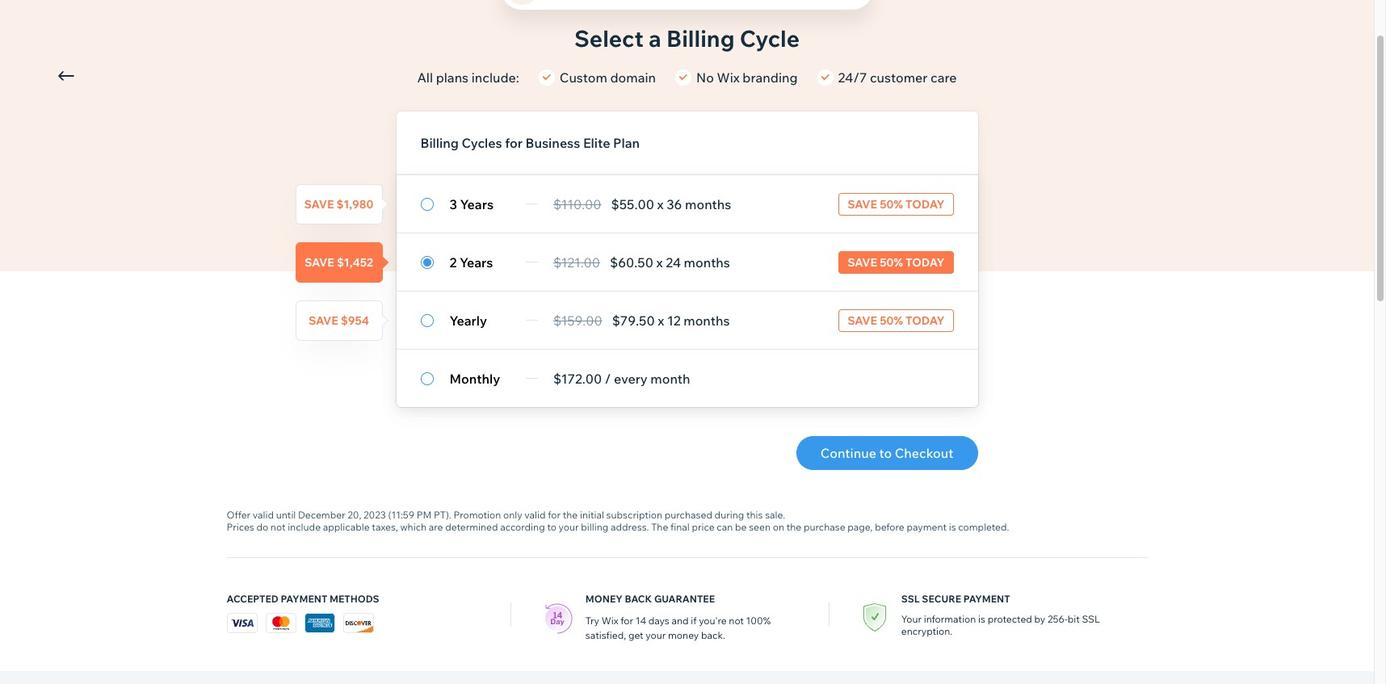 Task type: describe. For each thing, give the bounding box(es) containing it.
according
[[500, 521, 545, 533]]

accepted payment methods
[[227, 593, 379, 605]]

satisfied,
[[586, 629, 626, 641]]

$121.00
[[553, 254, 600, 270]]

can
[[717, 521, 733, 533]]

256-
[[1048, 613, 1068, 625]]

the
[[651, 521, 668, 533]]

final
[[671, 521, 690, 533]]

plan
[[613, 135, 640, 151]]

purchase
[[804, 521, 846, 533]]

today for $954
[[906, 313, 945, 328]]

by
[[1035, 613, 1046, 625]]

save $1,452
[[305, 255, 373, 269]]

your
[[901, 613, 922, 625]]

$954
[[341, 313, 369, 328]]

ssl secure payment your information is protected by 256-bit ssl encryption.
[[901, 593, 1100, 637]]

not inside try wix for 14 days and if you're not 100% satisfied, get your money back.
[[729, 615, 744, 627]]

branding
[[743, 69, 798, 86]]

$1,452
[[337, 255, 373, 269]]

continue to checkout button
[[796, 436, 978, 470]]

24/7
[[838, 69, 867, 86]]

custom
[[560, 69, 607, 86]]

save 50% today for $1,980
[[848, 197, 945, 211]]

$79.50 x 12 months
[[612, 312, 730, 328]]

1 vertical spatial ssl
[[1082, 613, 1100, 625]]

years for 2 years
[[460, 254, 493, 270]]

1 valid from the left
[[253, 509, 274, 521]]

days
[[649, 615, 669, 627]]

billing cycles for business elite plan
[[421, 135, 640, 151]]

20,
[[348, 509, 361, 521]]

50% for $1,452
[[880, 255, 903, 269]]

save 50% today for $1,452
[[848, 255, 945, 269]]

page,
[[848, 521, 873, 533]]

until
[[276, 509, 296, 521]]

0 horizontal spatial billing
[[421, 135, 459, 151]]

x for $55.00
[[657, 196, 664, 212]]

to inside offer valid until december 20, 2023 (11:59 pm pt). promotion only valid for the initial subscription purchased during this sale. prices do not include applicable taxes, which are determined according to your billing address. the final price can be seen on the purchase page, before payment is completed.
[[547, 521, 557, 533]]

pm
[[417, 509, 432, 521]]

/
[[605, 370, 611, 387]]

subscription
[[606, 509, 662, 521]]

is inside offer valid until december 20, 2023 (11:59 pm pt). promotion only valid for the initial subscription purchased during this sale. prices do not include applicable taxes, which are determined according to your billing address. the final price can be seen on the purchase page, before payment is completed.
[[949, 521, 956, 533]]

pt).
[[434, 509, 451, 521]]

$60.50
[[610, 254, 653, 270]]

checkout
[[895, 445, 954, 461]]

months for $55.00 x 36 months
[[685, 196, 731, 212]]

save 50% today for $954
[[848, 313, 945, 328]]

for for wix
[[621, 615, 633, 627]]

applicable
[[323, 521, 370, 533]]

wix for try
[[602, 615, 618, 627]]

not inside offer valid until december 20, 2023 (11:59 pm pt). promotion only valid for the initial subscription purchased during this sale. prices do not include applicable taxes, which are determined according to your billing address. the final price can be seen on the purchase page, before payment is completed.
[[271, 521, 286, 533]]

try wix for 14 days and if you're not 100% satisfied, get your money back.
[[586, 615, 771, 641]]

24
[[666, 254, 681, 270]]

1 horizontal spatial the
[[787, 521, 802, 533]]

get
[[628, 629, 644, 641]]

$1,980
[[337, 197, 374, 211]]

completed.
[[958, 521, 1009, 533]]

continue
[[821, 445, 876, 461]]

2 valid from the left
[[525, 509, 546, 521]]

x for $60.50
[[656, 254, 663, 270]]

months for $60.50 x 24 months
[[684, 254, 730, 270]]

0 vertical spatial billing
[[667, 24, 735, 53]]

payment
[[907, 521, 947, 533]]

plans
[[436, 69, 469, 86]]

and
[[672, 615, 689, 627]]

customer
[[870, 69, 928, 86]]

be
[[735, 521, 747, 533]]

2
[[450, 254, 457, 270]]

$172.00
[[553, 370, 602, 387]]

taxes,
[[372, 521, 398, 533]]

50% for $1,980
[[880, 197, 903, 211]]

3 years
[[450, 196, 494, 212]]

before
[[875, 521, 905, 533]]

domain
[[610, 69, 656, 86]]

50% for $954
[[880, 313, 903, 328]]

money
[[668, 629, 699, 641]]

wix for no
[[717, 69, 740, 86]]

back.
[[701, 629, 725, 641]]

billing
[[581, 521, 609, 533]]

determined
[[445, 521, 498, 533]]

(11:59
[[388, 509, 414, 521]]

are
[[429, 521, 443, 533]]



Task type: vqa. For each thing, say whether or not it's contained in the screenshot.
"ssl"
yes



Task type: locate. For each thing, give the bounding box(es) containing it.
12
[[667, 312, 681, 328]]

1 save 50% today from the top
[[848, 197, 945, 211]]

bit
[[1068, 613, 1080, 625]]

3 save 50% today from the top
[[848, 313, 945, 328]]

the right on
[[787, 521, 802, 533]]

the left initial
[[563, 509, 578, 521]]

months right "12" in the top of the page
[[684, 312, 730, 328]]

ssl right the 'bit'
[[1082, 613, 1100, 625]]

1 vertical spatial 50%
[[880, 255, 903, 269]]

wix inside try wix for 14 days and if you're not 100% satisfied, get your money back.
[[602, 615, 618, 627]]

years right the 2
[[460, 254, 493, 270]]

1 payment from the left
[[281, 593, 327, 605]]

1 vertical spatial to
[[547, 521, 557, 533]]

2 vertical spatial today
[[906, 313, 945, 328]]

to inside button
[[879, 445, 892, 461]]

2023
[[364, 509, 386, 521]]

to right according
[[547, 521, 557, 533]]

methods
[[330, 593, 379, 605]]

save $954
[[309, 313, 369, 328]]

0 vertical spatial 50%
[[880, 197, 903, 211]]

0 horizontal spatial is
[[949, 521, 956, 533]]

custom domain
[[560, 69, 656, 86]]

1 horizontal spatial billing
[[667, 24, 735, 53]]

select a billing cycle
[[574, 24, 800, 53]]

0 vertical spatial to
[[879, 445, 892, 461]]

payment
[[281, 593, 327, 605], [964, 593, 1010, 605]]

0 horizontal spatial payment
[[281, 593, 327, 605]]

1 vertical spatial save 50% today
[[848, 255, 945, 269]]

years for 3 years
[[460, 196, 494, 212]]

x for $79.50
[[658, 312, 664, 328]]

you're
[[699, 615, 727, 627]]

0 horizontal spatial the
[[563, 509, 578, 521]]

for inside offer valid until december 20, 2023 (11:59 pm pt). promotion only valid for the initial subscription purchased during this sale. prices do not include applicable taxes, which are determined according to your billing address. the final price can be seen on the purchase page, before payment is completed.
[[548, 509, 561, 521]]

not left 100%
[[729, 615, 744, 627]]

all
[[417, 69, 433, 86]]

for right cycles
[[505, 135, 523, 151]]

for left 14
[[621, 615, 633, 627]]

1 horizontal spatial valid
[[525, 509, 546, 521]]

0 vertical spatial for
[[505, 135, 523, 151]]

include
[[288, 521, 321, 533]]

care
[[931, 69, 957, 86]]

only
[[503, 509, 522, 521]]

during
[[715, 509, 744, 521]]

today for $1,980
[[906, 197, 945, 211]]

1 horizontal spatial is
[[978, 613, 986, 625]]

months right 24
[[684, 254, 730, 270]]

months for $79.50 x 12 months
[[684, 312, 730, 328]]

0 vertical spatial wix
[[717, 69, 740, 86]]

1 vertical spatial today
[[906, 255, 945, 269]]

x left "12" in the top of the page
[[658, 312, 664, 328]]

0 horizontal spatial your
[[559, 521, 579, 533]]

$159.00
[[553, 312, 602, 328]]

0 vertical spatial save 50% today
[[848, 197, 945, 211]]

0 horizontal spatial wix
[[602, 615, 618, 627]]

yearly
[[450, 312, 487, 328]]

2 vertical spatial months
[[684, 312, 730, 328]]

not right the do
[[271, 521, 286, 533]]

a
[[649, 24, 661, 53]]

wix up satisfied,
[[602, 615, 618, 627]]

all plans include:
[[417, 69, 519, 86]]

2 50% from the top
[[880, 255, 903, 269]]

$55.00
[[611, 196, 654, 212]]

back
[[625, 593, 652, 605]]

1 horizontal spatial not
[[729, 615, 744, 627]]

2 years
[[450, 254, 493, 270]]

0 vertical spatial x
[[657, 196, 664, 212]]

month
[[651, 370, 690, 387]]

today for $1,452
[[906, 255, 945, 269]]

valid left until
[[253, 509, 274, 521]]

years
[[460, 196, 494, 212], [460, 254, 493, 270]]

your down 'days'
[[646, 629, 666, 641]]

your inside offer valid until december 20, 2023 (11:59 pm pt). promotion only valid for the initial subscription purchased during this sale. prices do not include applicable taxes, which are determined according to your billing address. the final price can be seen on the purchase page, before payment is completed.
[[559, 521, 579, 533]]

0 horizontal spatial valid
[[253, 509, 274, 521]]

x left 24
[[656, 254, 663, 270]]

accepted
[[227, 593, 279, 605]]

payment left methods
[[281, 593, 327, 605]]

100%
[[746, 615, 771, 627]]

0 vertical spatial years
[[460, 196, 494, 212]]

1 horizontal spatial payment
[[964, 593, 1010, 605]]

to
[[879, 445, 892, 461], [547, 521, 557, 533]]

0 horizontal spatial for
[[505, 135, 523, 151]]

on
[[773, 521, 784, 533]]

your
[[559, 521, 579, 533], [646, 629, 666, 641]]

payment inside ssl secure payment your information is protected by 256-bit ssl encryption.
[[964, 593, 1010, 605]]

1 vertical spatial years
[[460, 254, 493, 270]]

1 vertical spatial x
[[656, 254, 663, 270]]

0 vertical spatial months
[[685, 196, 731, 212]]

do
[[256, 521, 268, 533]]

2 vertical spatial for
[[621, 615, 633, 627]]

2 vertical spatial x
[[658, 312, 664, 328]]

try
[[586, 615, 599, 627]]

3 today from the top
[[906, 313, 945, 328]]

price
[[692, 521, 715, 533]]

36
[[667, 196, 682, 212]]

is left protected
[[978, 613, 986, 625]]

0 vertical spatial not
[[271, 521, 286, 533]]

is inside ssl secure payment your information is protected by 256-bit ssl encryption.
[[978, 613, 986, 625]]

business
[[526, 135, 580, 151]]

3 50% from the top
[[880, 313, 903, 328]]

december
[[298, 509, 345, 521]]

3
[[450, 196, 457, 212]]

1 today from the top
[[906, 197, 945, 211]]

$172.00 / every month
[[553, 370, 690, 387]]

for right according
[[548, 509, 561, 521]]

address.
[[611, 521, 649, 533]]

include:
[[472, 69, 519, 86]]

not
[[271, 521, 286, 533], [729, 615, 744, 627]]

payment up protected
[[964, 593, 1010, 605]]

0 vertical spatial is
[[949, 521, 956, 533]]

your left billing
[[559, 521, 579, 533]]

purchased
[[665, 509, 712, 521]]

1 vertical spatial not
[[729, 615, 744, 627]]

1 vertical spatial months
[[684, 254, 730, 270]]

select
[[574, 24, 644, 53]]

$110.00
[[553, 196, 602, 212]]

elite
[[583, 135, 610, 151]]

0 horizontal spatial not
[[271, 521, 286, 533]]

2 today from the top
[[906, 255, 945, 269]]

for inside try wix for 14 days and if you're not 100% satisfied, get your money back.
[[621, 615, 633, 627]]

initial
[[580, 509, 604, 521]]

$60.50 x 24 months
[[610, 254, 730, 270]]

every
[[614, 370, 648, 387]]

1 vertical spatial for
[[548, 509, 561, 521]]

wix right no on the top of page
[[717, 69, 740, 86]]

1 horizontal spatial to
[[879, 445, 892, 461]]

0 horizontal spatial to
[[547, 521, 557, 533]]

$55.00 x 36 months
[[611, 196, 731, 212]]

x
[[657, 196, 664, 212], [656, 254, 663, 270], [658, 312, 664, 328]]

for for cycles
[[505, 135, 523, 151]]

which
[[400, 521, 427, 533]]

encryption.
[[901, 625, 953, 637]]

1 vertical spatial is
[[978, 613, 986, 625]]

0 vertical spatial your
[[559, 521, 579, 533]]

to right "continue"
[[879, 445, 892, 461]]

14
[[636, 615, 646, 627]]

0 horizontal spatial ssl
[[901, 593, 920, 605]]

save $1,980
[[304, 197, 374, 211]]

years right 3
[[460, 196, 494, 212]]

prices
[[227, 521, 254, 533]]

protected
[[988, 613, 1032, 625]]

this
[[746, 509, 763, 521]]

2 vertical spatial 50%
[[880, 313, 903, 328]]

2 horizontal spatial for
[[621, 615, 633, 627]]

offer
[[227, 509, 251, 521]]

is right payment
[[949, 521, 956, 533]]

1 horizontal spatial for
[[548, 509, 561, 521]]

no
[[696, 69, 714, 86]]

billing
[[667, 24, 735, 53], [421, 135, 459, 151]]

valid right only at the bottom of the page
[[525, 509, 546, 521]]

secure
[[922, 593, 961, 605]]

1 horizontal spatial your
[[646, 629, 666, 641]]

$79.50
[[612, 312, 655, 328]]

money
[[586, 593, 623, 605]]

sale.
[[765, 509, 785, 521]]

1 vertical spatial billing
[[421, 135, 459, 151]]

billing left cycles
[[421, 135, 459, 151]]

for
[[505, 135, 523, 151], [548, 509, 561, 521], [621, 615, 633, 627]]

months right '36'
[[685, 196, 731, 212]]

continue to checkout
[[821, 445, 954, 461]]

billing up no on the top of page
[[667, 24, 735, 53]]

your inside try wix for 14 days and if you're not 100% satisfied, get your money back.
[[646, 629, 666, 641]]

1 vertical spatial your
[[646, 629, 666, 641]]

1 vertical spatial wix
[[602, 615, 618, 627]]

cycle
[[740, 24, 800, 53]]

2 save 50% today from the top
[[848, 255, 945, 269]]

if
[[691, 615, 697, 627]]

months
[[685, 196, 731, 212], [684, 254, 730, 270], [684, 312, 730, 328]]

0 vertical spatial ssl
[[901, 593, 920, 605]]

1 horizontal spatial ssl
[[1082, 613, 1100, 625]]

ssl up the your
[[901, 593, 920, 605]]

0 vertical spatial today
[[906, 197, 945, 211]]

monthly
[[450, 370, 500, 387]]

2 payment from the left
[[964, 593, 1010, 605]]

1 horizontal spatial wix
[[717, 69, 740, 86]]

guarantee
[[654, 593, 715, 605]]

24/7 customer care
[[838, 69, 957, 86]]

2 vertical spatial save 50% today
[[848, 313, 945, 328]]

offer valid until december 20, 2023 (11:59 pm pt). promotion only valid for the initial subscription purchased during this sale. prices do not include applicable taxes, which are determined according to your billing address. the final price can be seen on the purchase page, before payment is completed.
[[227, 509, 1009, 533]]

1 50% from the top
[[880, 197, 903, 211]]

x left '36'
[[657, 196, 664, 212]]



